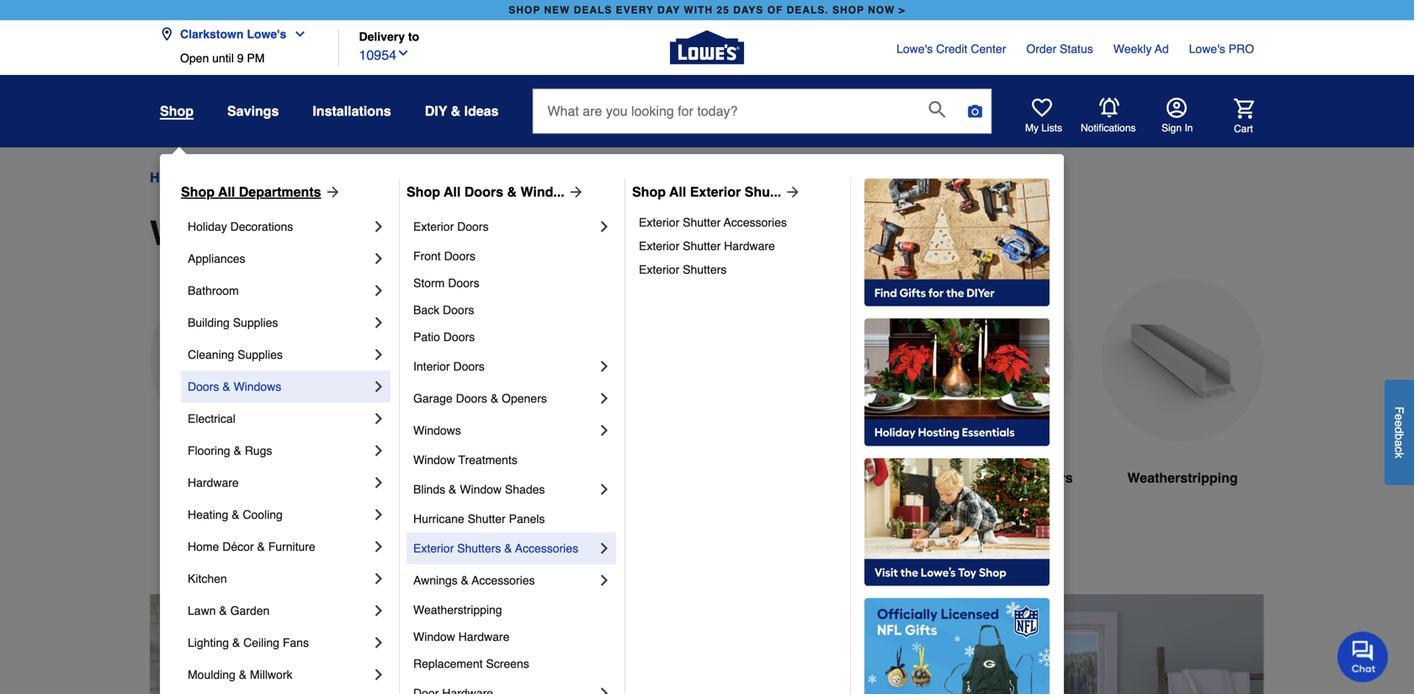 Task type: locate. For each thing, give the bounding box(es) containing it.
my lists
[[1026, 122, 1063, 134]]

openers
[[502, 392, 547, 405], [1019, 470, 1074, 486]]

1 horizontal spatial exterior doors
[[414, 220, 489, 233]]

holiday decorations link
[[188, 211, 371, 243]]

awnings & accessories
[[414, 574, 535, 587]]

0 vertical spatial home
[[150, 170, 187, 185]]

to
[[408, 30, 420, 43]]

a barn door with a brown frame, three frosted glass panels, black hardware and a black track. image
[[721, 279, 884, 442]]

1 vertical spatial exterior doors link
[[150, 279, 313, 529]]

shop inside shop all doors & wind... link
[[407, 184, 440, 200]]

supplies down building supplies link
[[238, 348, 283, 361]]

chevron right image for windows
[[596, 422, 613, 439]]

weekly
[[1114, 42, 1153, 56]]

interior
[[414, 360, 450, 373], [377, 470, 424, 486]]

1 arrow right image from the left
[[565, 184, 585, 200]]

1 horizontal spatial garage doors & openers link
[[911, 279, 1075, 529]]

2 all from the left
[[444, 184, 461, 200]]

arrow right image
[[321, 184, 342, 200]]

hardware inside 'link'
[[724, 239, 776, 253]]

interior doors
[[414, 360, 485, 373], [377, 470, 467, 486]]

&
[[451, 103, 461, 119], [261, 170, 269, 185], [507, 184, 517, 200], [307, 214, 331, 253], [223, 380, 230, 393], [491, 392, 499, 405], [234, 444, 242, 457], [1005, 470, 1015, 486], [449, 483, 457, 496], [232, 508, 240, 521], [257, 540, 265, 553], [505, 542, 513, 555], [461, 574, 469, 587], [219, 604, 227, 617], [232, 636, 240, 649], [239, 668, 247, 681]]

1 horizontal spatial all
[[444, 184, 461, 200]]

shutter up the exterior shutter hardware
[[683, 216, 721, 229]]

shutter inside the exterior shutter hardware 'link'
[[683, 239, 721, 253]]

a blue chamberlain garage door opener with two white light panels. image
[[911, 279, 1075, 442]]

home up the kitchen
[[188, 540, 219, 553]]

delivery
[[359, 30, 405, 43]]

1 vertical spatial exterior doors
[[185, 470, 278, 486]]

lowe's left 'credit'
[[897, 42, 933, 56]]

2 vertical spatial hardware
[[459, 630, 510, 643]]

1 horizontal spatial weatherstripping
[[1128, 470, 1239, 486]]

back
[[414, 303, 440, 317]]

all for doors
[[444, 184, 461, 200]]

1 horizontal spatial openers
[[1019, 470, 1074, 486]]

cart
[[1235, 123, 1254, 135]]

heating
[[188, 508, 228, 521]]

chevron right image for building supplies
[[371, 314, 387, 331]]

interior up hurricane
[[377, 470, 424, 486]]

shop up holiday
[[181, 184, 215, 200]]

arrow right image inside shop all doors & wind... link
[[565, 184, 585, 200]]

shu...
[[745, 184, 782, 200]]

sign in button
[[1162, 98, 1194, 135]]

exterior shutter accessories link
[[639, 211, 839, 234]]

chevron down image
[[397, 46, 410, 60]]

exterior doors up front doors
[[414, 220, 489, 233]]

1 vertical spatial interior doors
[[377, 470, 467, 486]]

chevron right image for flooring & rugs
[[371, 442, 387, 459]]

3 shop from the left
[[633, 184, 666, 200]]

shop left now
[[833, 4, 865, 16]]

shop for shop all doors & wind...
[[407, 184, 440, 200]]

arrow right image for shop all exterior shu...
[[782, 184, 802, 200]]

2 horizontal spatial hardware
[[724, 239, 776, 253]]

window up replacement
[[414, 630, 455, 643]]

1 vertical spatial home
[[188, 540, 219, 553]]

windows & doors up decorations
[[202, 170, 309, 185]]

holiday
[[188, 220, 227, 233]]

heating & cooling link
[[188, 499, 371, 531]]

shop all departments
[[181, 184, 321, 200]]

None search field
[[533, 88, 993, 149]]

location image
[[160, 27, 174, 41]]

1 e from the top
[[1393, 414, 1407, 420]]

1 vertical spatial supplies
[[238, 348, 283, 361]]

wind...
[[521, 184, 565, 200]]

shop
[[509, 4, 541, 16], [833, 4, 865, 16]]

millwork
[[250, 668, 293, 681]]

lowe's home improvement notification center image
[[1100, 98, 1120, 118]]

shutter for hardware
[[683, 239, 721, 253]]

building
[[188, 316, 230, 329]]

2 shop from the left
[[833, 4, 865, 16]]

1 horizontal spatial shop
[[833, 4, 865, 16]]

1 horizontal spatial home
[[188, 540, 219, 553]]

chevron right image
[[371, 218, 387, 235], [371, 250, 387, 267], [371, 314, 387, 331], [371, 378, 387, 395], [596, 390, 613, 407], [596, 422, 613, 439], [371, 474, 387, 491], [596, 481, 613, 498], [596, 540, 613, 557], [371, 570, 387, 587], [596, 572, 613, 589], [371, 634, 387, 651]]

windows & doors link
[[202, 168, 309, 188]]

e up b
[[1393, 420, 1407, 427]]

doors inside 'link'
[[444, 249, 476, 263]]

doors & windows
[[188, 380, 282, 393]]

moulding & millwork
[[188, 668, 293, 681]]

1 vertical spatial interior
[[377, 470, 424, 486]]

shop inside shop all exterior shu... link
[[633, 184, 666, 200]]

1 shop from the left
[[181, 184, 215, 200]]

shutters down hurricane shutter panels on the bottom left of the page
[[457, 542, 501, 555]]

shop up exterior shutter accessories
[[633, 184, 666, 200]]

1 horizontal spatial hardware
[[459, 630, 510, 643]]

1 horizontal spatial exterior doors link
[[414, 211, 596, 243]]

arrow right image inside shop all exterior shu... link
[[782, 184, 802, 200]]

supplies for building supplies
[[233, 316, 278, 329]]

lowe's inside button
[[247, 27, 287, 41]]

1 all from the left
[[218, 184, 235, 200]]

2 horizontal spatial shop
[[633, 184, 666, 200]]

chevron right image
[[596, 218, 613, 235], [371, 282, 387, 299], [371, 346, 387, 363], [596, 358, 613, 375], [371, 410, 387, 427], [371, 442, 387, 459], [371, 506, 387, 523], [371, 538, 387, 555], [371, 602, 387, 619], [371, 666, 387, 683], [596, 685, 613, 694]]

blinds & window shades link
[[414, 473, 596, 505]]

garage
[[414, 392, 453, 405], [913, 470, 959, 486]]

lowe's left pro
[[1190, 42, 1226, 56]]

1 horizontal spatial shop
[[407, 184, 440, 200]]

shop inside shop all departments link
[[181, 184, 215, 200]]

1 vertical spatial shutter
[[683, 239, 721, 253]]

0 horizontal spatial shutters
[[457, 542, 501, 555]]

installations
[[313, 103, 391, 119]]

1 vertical spatial shutters
[[457, 542, 501, 555]]

patio doors
[[414, 330, 475, 344]]

moulding & millwork link
[[188, 659, 371, 691]]

lowe's home improvement cart image
[[1235, 98, 1255, 119]]

2 vertical spatial window
[[414, 630, 455, 643]]

0 horizontal spatial lowe's
[[247, 27, 287, 41]]

home for home décor & furniture
[[188, 540, 219, 553]]

shop new deals every day with 25 days of deals. shop now >
[[509, 4, 906, 16]]

every
[[616, 4, 654, 16]]

garage doors & openers link
[[911, 279, 1075, 529], [414, 382, 596, 414]]

weekly ad
[[1114, 42, 1170, 56]]

10954
[[359, 47, 397, 63]]

1 vertical spatial hardware
[[188, 476, 239, 489]]

all up exterior shutter accessories
[[670, 184, 687, 200]]

0 horizontal spatial all
[[218, 184, 235, 200]]

shutter for accessories
[[683, 216, 721, 229]]

0 vertical spatial shutter
[[683, 216, 721, 229]]

window up hurricane shutter panels on the bottom left of the page
[[460, 483, 502, 496]]

1 horizontal spatial shutters
[[683, 263, 727, 276]]

supplies for cleaning supplies
[[238, 348, 283, 361]]

supplies inside cleaning supplies link
[[238, 348, 283, 361]]

chevron right image for appliances
[[371, 250, 387, 267]]

all for departments
[[218, 184, 235, 200]]

accessories down panels
[[515, 542, 579, 555]]

windows & doors down departments
[[150, 214, 438, 253]]

0 vertical spatial window
[[414, 453, 455, 467]]

0 vertical spatial weatherstripping link
[[1102, 279, 1265, 529]]

0 horizontal spatial home
[[150, 170, 187, 185]]

accessories up the exterior shutter hardware 'link'
[[724, 216, 787, 229]]

interior down the patio
[[414, 360, 450, 373]]

shutters down the exterior shutter hardware
[[683, 263, 727, 276]]

0 vertical spatial shutters
[[683, 263, 727, 276]]

2 horizontal spatial lowe's
[[1190, 42, 1226, 56]]

home inside "link"
[[188, 540, 219, 553]]

0 vertical spatial windows & doors
[[202, 170, 309, 185]]

2 vertical spatial shutter
[[468, 512, 506, 526]]

hardware down the 'exterior shutter accessories' link
[[724, 239, 776, 253]]

replacement screens link
[[414, 650, 613, 677]]

1 horizontal spatial lowe's
[[897, 42, 933, 56]]

0 vertical spatial interior doors
[[414, 360, 485, 373]]

lowe's pro link
[[1190, 40, 1255, 57]]

0 vertical spatial accessories
[[724, 216, 787, 229]]

doors & windows link
[[188, 371, 371, 403]]

0 horizontal spatial weatherstripping
[[414, 603, 502, 617]]

all
[[218, 184, 235, 200], [444, 184, 461, 200], [670, 184, 687, 200]]

exterior shutters link
[[639, 258, 839, 281]]

cart button
[[1211, 98, 1255, 135]]

0 vertical spatial supplies
[[233, 316, 278, 329]]

0 horizontal spatial weatherstripping link
[[414, 596, 613, 623]]

all up front doors
[[444, 184, 461, 200]]

my lists link
[[1026, 98, 1063, 135]]

shutter down "blinds & window shades"
[[468, 512, 506, 526]]

chevron right image for moulding & millwork
[[371, 666, 387, 683]]

chevron right image for cleaning supplies
[[371, 346, 387, 363]]

chevron right image for electrical
[[371, 410, 387, 427]]

chevron right image for bathroom
[[371, 282, 387, 299]]

exterior for the exterior shutter hardware 'link'
[[639, 239, 680, 253]]

home down the shop button
[[150, 170, 187, 185]]

kitchen
[[188, 572, 227, 585]]

shop up front
[[407, 184, 440, 200]]

0 vertical spatial openers
[[502, 392, 547, 405]]

sign in
[[1162, 122, 1194, 134]]

1 vertical spatial garage
[[913, 470, 959, 486]]

shop new deals every day with 25 days of deals. shop now > link
[[506, 0, 909, 20]]

Search Query text field
[[534, 89, 916, 133]]

shutter inside the 'exterior shutter accessories' link
[[683, 216, 721, 229]]

0 horizontal spatial shop
[[181, 184, 215, 200]]

& inside button
[[451, 103, 461, 119]]

shop
[[181, 184, 215, 200], [407, 184, 440, 200], [633, 184, 666, 200]]

front doors link
[[414, 243, 613, 270]]

1 vertical spatial weatherstripping
[[414, 603, 502, 617]]

0 horizontal spatial shop
[[509, 4, 541, 16]]

status
[[1060, 42, 1094, 56]]

chevron right image for blinds & window shades
[[596, 481, 613, 498]]

chevron right image for holiday decorations
[[371, 218, 387, 235]]

decorations
[[230, 220, 293, 233]]

shop for shop all departments
[[181, 184, 215, 200]]

1 vertical spatial weatherstripping link
[[414, 596, 613, 623]]

lighting
[[188, 636, 229, 649]]

3 all from the left
[[670, 184, 687, 200]]

back doors
[[414, 303, 474, 317]]

0 horizontal spatial garage
[[414, 392, 453, 405]]

1 vertical spatial windows & doors
[[150, 214, 438, 253]]

departments
[[239, 184, 321, 200]]

accessories for awnings & accessories
[[472, 574, 535, 587]]

1 horizontal spatial weatherstripping link
[[1102, 279, 1265, 529]]

0 horizontal spatial arrow right image
[[565, 184, 585, 200]]

2 shop from the left
[[407, 184, 440, 200]]

exterior for the 'exterior shutter accessories' link
[[639, 216, 680, 229]]

shutter down exterior shutter accessories
[[683, 239, 721, 253]]

2 arrow right image from the left
[[782, 184, 802, 200]]

a blue six-lite, two-panel, shaker-style exterior door. image
[[150, 279, 313, 442]]

window up blinds
[[414, 453, 455, 467]]

garage doors & openers
[[414, 392, 547, 405], [913, 470, 1074, 486]]

shop
[[160, 103, 194, 119]]

all up holiday decorations
[[218, 184, 235, 200]]

accessories down exterior shutters & accessories link
[[472, 574, 535, 587]]

supplies up cleaning supplies
[[233, 316, 278, 329]]

heating & cooling
[[188, 508, 283, 521]]

patio doors link
[[414, 323, 613, 350]]

0 vertical spatial exterior doors
[[414, 220, 489, 233]]

1 horizontal spatial arrow right image
[[782, 184, 802, 200]]

shutter inside 'hurricane shutter panels' link
[[468, 512, 506, 526]]

supplies
[[233, 316, 278, 329], [238, 348, 283, 361]]

center
[[971, 42, 1007, 56]]

0 horizontal spatial garage doors & openers
[[414, 392, 547, 405]]

exterior inside 'link'
[[639, 239, 680, 253]]

0 horizontal spatial garage doors & openers link
[[414, 382, 596, 414]]

replacement screens
[[414, 657, 530, 670]]

exterior doors link
[[414, 211, 596, 243], [150, 279, 313, 529]]

interior doors down patio doors
[[414, 360, 485, 373]]

hardware down flooring
[[188, 476, 239, 489]]

lowe's up the pm
[[247, 27, 287, 41]]

window for treatments
[[414, 453, 455, 467]]

0 vertical spatial garage doors & openers
[[414, 392, 547, 405]]

arrow right image
[[565, 184, 585, 200], [782, 184, 802, 200]]

exterior doors
[[414, 220, 489, 233], [185, 470, 278, 486]]

shop left new
[[509, 4, 541, 16]]

chevron right image for garage doors & openers
[[596, 390, 613, 407]]

0 vertical spatial hardware
[[724, 239, 776, 253]]

hardware up replacement screens
[[459, 630, 510, 643]]

exterior for exterior shutters & accessories link
[[414, 542, 454, 555]]

1 vertical spatial garage doors & openers
[[913, 470, 1074, 486]]

chevron right image for exterior shutters & accessories
[[596, 540, 613, 557]]

ceiling
[[244, 636, 280, 649]]

1 shop from the left
[[509, 4, 541, 16]]

now
[[868, 4, 896, 16]]

weekly ad link
[[1114, 40, 1170, 57]]

f
[[1393, 406, 1407, 414]]

e up d
[[1393, 414, 1407, 420]]

exterior doors down 'flooring & rugs' on the bottom of page
[[185, 470, 278, 486]]

chevron right image for awnings & accessories
[[596, 572, 613, 589]]

e
[[1393, 414, 1407, 420], [1393, 420, 1407, 427]]

shades
[[505, 483, 545, 496]]

exterior
[[690, 184, 741, 200], [639, 216, 680, 229], [414, 220, 454, 233], [639, 239, 680, 253], [639, 263, 680, 276], [185, 470, 236, 486], [414, 542, 454, 555]]

ad
[[1155, 42, 1170, 56]]

1 horizontal spatial garage
[[913, 470, 959, 486]]

2 horizontal spatial all
[[670, 184, 687, 200]]

lowe's for lowe's pro
[[1190, 42, 1226, 56]]

weatherstripping
[[1128, 470, 1239, 486], [414, 603, 502, 617]]

2 vertical spatial accessories
[[472, 574, 535, 587]]

supplies inside building supplies link
[[233, 316, 278, 329]]

interior doors up hurricane
[[377, 470, 467, 486]]

awnings
[[414, 574, 458, 587]]



Task type: describe. For each thing, give the bounding box(es) containing it.
exterior for exterior shutters link
[[639, 263, 680, 276]]

shop button
[[160, 103, 194, 120]]

moulding
[[188, 668, 236, 681]]

storm doors
[[414, 276, 480, 290]]

order
[[1027, 42, 1057, 56]]

a white three-panel, craftsman-style, prehung interior door with doorframe and hinges. image
[[340, 279, 504, 442]]

fans
[[283, 636, 309, 649]]

deals
[[574, 4, 613, 16]]

lawn
[[188, 604, 216, 617]]

electrical
[[188, 412, 236, 425]]

all for exterior
[[670, 184, 687, 200]]

home for home
[[150, 170, 187, 185]]

home décor & furniture
[[188, 540, 316, 553]]

front doors
[[414, 249, 476, 263]]

back doors link
[[414, 296, 613, 323]]

chevron down image
[[287, 27, 307, 41]]

chevron right image for heating & cooling
[[371, 506, 387, 523]]

exterior for the exterior doors link to the top
[[414, 220, 454, 233]]

lists
[[1042, 122, 1063, 134]]

electrical link
[[188, 403, 371, 435]]

chevron right image for lighting & ceiling fans
[[371, 634, 387, 651]]

lowe's credit center
[[897, 42, 1007, 56]]

home décor & furniture link
[[188, 531, 371, 563]]

savings button
[[227, 96, 279, 126]]

lawn & garden
[[188, 604, 270, 617]]

diy & ideas
[[425, 103, 499, 119]]

notifications
[[1081, 122, 1137, 134]]

open
[[180, 51, 209, 65]]

window treatments link
[[414, 446, 613, 473]]

advertisement region
[[150, 594, 1265, 694]]

exterior shutters & accessories
[[414, 542, 579, 555]]

installations button
[[313, 96, 391, 126]]

cleaning supplies
[[188, 348, 283, 361]]

find gifts for the diyer. image
[[865, 179, 1050, 307]]

shop all exterior shu...
[[633, 184, 782, 200]]

clarkstown
[[180, 27, 244, 41]]

arrow right image for shop all doors & wind...
[[565, 184, 585, 200]]

shop all doors & wind... link
[[407, 182, 585, 202]]

10954 button
[[359, 43, 410, 65]]

pro
[[1229, 42, 1255, 56]]

camera image
[[967, 103, 984, 120]]

shutters for exterior shutters & accessories
[[457, 542, 501, 555]]

chevron right image for hardware
[[371, 474, 387, 491]]

replacement
[[414, 657, 483, 670]]

accessories for exterior shutter accessories
[[724, 216, 787, 229]]

lighting & ceiling fans link
[[188, 627, 371, 659]]

& inside "link"
[[257, 540, 265, 553]]

hurricane shutter panels
[[414, 512, 545, 526]]

patio
[[414, 330, 440, 344]]

shutters for exterior shutters
[[683, 263, 727, 276]]

order status link
[[1027, 40, 1094, 57]]

of
[[768, 4, 784, 16]]

window for hardware
[[414, 630, 455, 643]]

2 e from the top
[[1393, 420, 1407, 427]]

0 horizontal spatial hardware
[[188, 476, 239, 489]]

k
[[1393, 452, 1407, 458]]

panels
[[509, 512, 545, 526]]

front
[[414, 249, 441, 263]]

chevron right image for interior doors
[[596, 358, 613, 375]]

0 horizontal spatial exterior doors
[[185, 470, 278, 486]]

0 horizontal spatial openers
[[502, 392, 547, 405]]

exterior shutter accessories
[[639, 216, 787, 229]]

bathroom link
[[188, 275, 371, 307]]

furniture
[[268, 540, 316, 553]]

chat invite button image
[[1338, 631, 1390, 682]]

chevron right image for lawn & garden
[[371, 602, 387, 619]]

days
[[734, 4, 764, 16]]

blinds
[[414, 483, 446, 496]]

savings
[[227, 103, 279, 119]]

flooring & rugs link
[[188, 435, 371, 467]]

search image
[[929, 101, 946, 118]]

hurricane shutter panels link
[[414, 505, 613, 532]]

shutter for panels
[[468, 512, 506, 526]]

diy
[[425, 103, 447, 119]]

1 vertical spatial openers
[[1019, 470, 1074, 486]]

9
[[237, 51, 244, 65]]

chevron right image for home décor & furniture
[[371, 538, 387, 555]]

flooring & rugs
[[188, 444, 272, 457]]

building supplies
[[188, 316, 278, 329]]

diy & ideas button
[[425, 96, 499, 126]]

ideas
[[465, 103, 499, 119]]

lowe's home improvement lists image
[[1033, 98, 1053, 118]]

deals.
[[787, 4, 829, 16]]

>
[[899, 4, 906, 16]]

1 horizontal spatial garage doors & openers
[[913, 470, 1074, 486]]

doors inside 'link'
[[444, 330, 475, 344]]

visit the lowe's toy shop. image
[[865, 458, 1050, 586]]

25
[[717, 4, 730, 16]]

holiday hosting essentials. image
[[865, 318, 1050, 446]]

hardware link
[[188, 467, 371, 499]]

lowe's home improvement account image
[[1167, 98, 1188, 118]]

exterior shutter hardware link
[[639, 234, 839, 258]]

a piece of white weatherstripping. image
[[1102, 279, 1265, 442]]

exterior shutters & accessories link
[[414, 532, 596, 564]]

clarkstown lowe's
[[180, 27, 287, 41]]

c
[[1393, 446, 1407, 452]]

appliances link
[[188, 243, 371, 275]]

0 vertical spatial exterior doors link
[[414, 211, 596, 243]]

exterior shutters
[[639, 263, 727, 276]]

0 vertical spatial interior
[[414, 360, 450, 373]]

1 vertical spatial window
[[460, 483, 502, 496]]

a black double-hung window with six panes. image
[[531, 279, 694, 442]]

officially licensed n f l gifts. shop now. image
[[865, 598, 1050, 694]]

shop for shop all exterior shu...
[[633, 184, 666, 200]]

lawn & garden link
[[188, 595, 371, 627]]

lowe's pro
[[1190, 42, 1255, 56]]

day
[[658, 4, 681, 16]]

1 vertical spatial accessories
[[515, 542, 579, 555]]

exterior shutter hardware
[[639, 239, 776, 253]]

0 vertical spatial garage
[[414, 392, 453, 405]]

& inside 'link'
[[232, 508, 240, 521]]

0 horizontal spatial exterior doors link
[[150, 279, 313, 529]]

lowe's for lowe's credit center
[[897, 42, 933, 56]]

shop all exterior shu... link
[[633, 182, 802, 202]]

in
[[1185, 122, 1194, 134]]

until
[[212, 51, 234, 65]]

a
[[1393, 440, 1407, 446]]

garden
[[230, 604, 270, 617]]

open until 9 pm
[[180, 51, 265, 65]]

chevron right image for doors & windows
[[371, 378, 387, 395]]

treatments
[[459, 453, 518, 467]]

holiday decorations
[[188, 220, 293, 233]]

lowe's home improvement logo image
[[670, 11, 745, 85]]

lighting & ceiling fans
[[188, 636, 309, 649]]

home link
[[150, 168, 187, 188]]

storm
[[414, 276, 445, 290]]

storm doors link
[[414, 270, 613, 296]]

cooling
[[243, 508, 283, 521]]

chevron right image for exterior doors
[[596, 218, 613, 235]]

0 vertical spatial weatherstripping
[[1128, 470, 1239, 486]]

with
[[684, 4, 713, 16]]

chevron right image for kitchen
[[371, 570, 387, 587]]

sign
[[1162, 122, 1183, 134]]



Task type: vqa. For each thing, say whether or not it's contained in the screenshot.
'FASTENERS' link
no



